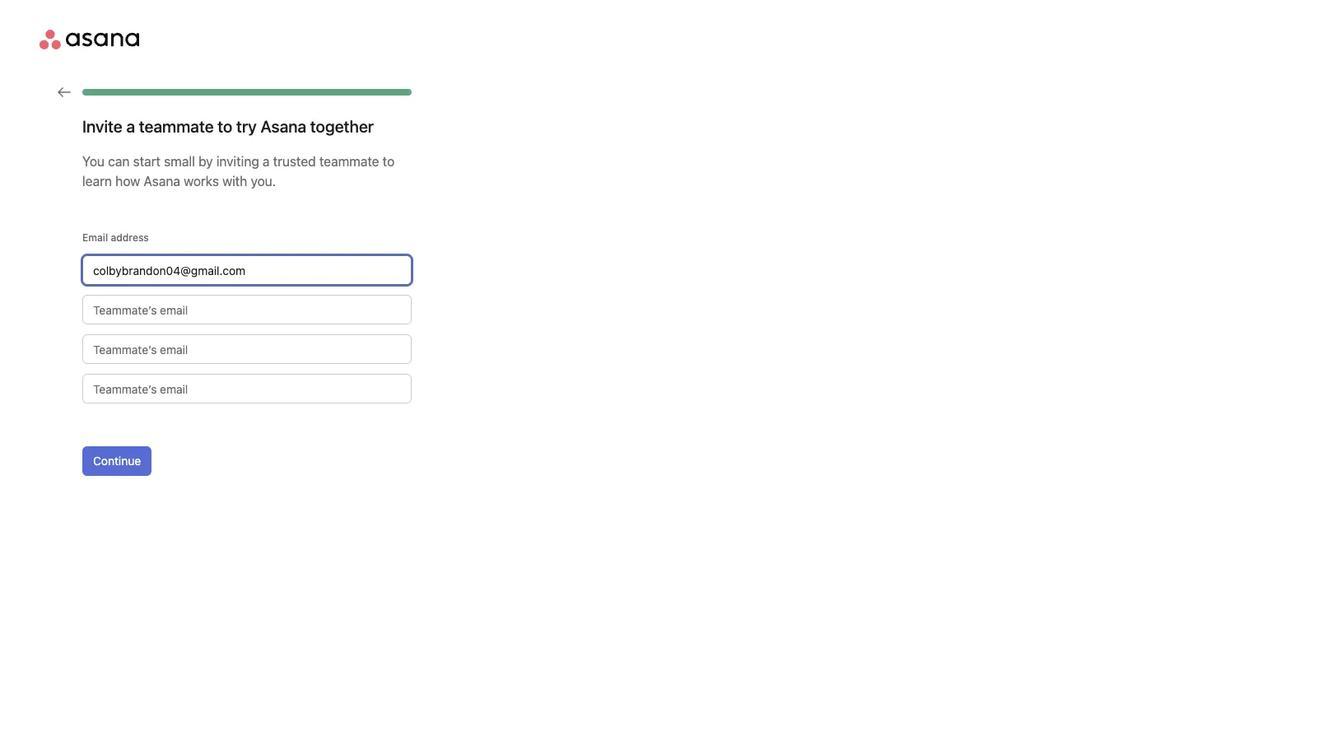 Task type: vqa. For each thing, say whether or not it's contained in the screenshot.
CONTINUE
yes



Task type: locate. For each thing, give the bounding box(es) containing it.
0 vertical spatial teammate's email text field
[[82, 295, 412, 324]]

1 horizontal spatial teammate
[[319, 154, 379, 169]]

learn
[[82, 174, 112, 189]]

invite a teammate to try asana together
[[82, 117, 374, 136]]

1 horizontal spatial a
[[263, 154, 270, 169]]

1 vertical spatial teammate's email text field
[[82, 374, 412, 404]]

1 vertical spatial teammate
[[319, 154, 379, 169]]

0 horizontal spatial a
[[126, 117, 135, 136]]

a
[[126, 117, 135, 136], [263, 154, 270, 169]]

a up you.
[[263, 154, 270, 169]]

0 vertical spatial teammate's email text field
[[82, 255, 412, 285]]

asana together
[[261, 117, 374, 136]]

address
[[111, 231, 149, 244]]

2 teammate's email text field from the top
[[82, 334, 412, 364]]

how
[[115, 174, 140, 189]]

a right invite at the left of page
[[126, 117, 135, 136]]

1 vertical spatial teammate's email text field
[[82, 334, 412, 364]]

email address
[[82, 231, 149, 244]]

0 horizontal spatial teammate
[[139, 117, 214, 136]]

1 vertical spatial to
[[383, 154, 395, 169]]

to inside you can start small by inviting a trusted teammate to learn how asana works with you.
[[383, 154, 395, 169]]

1 vertical spatial a
[[263, 154, 270, 169]]

you can start small by inviting a trusted teammate to learn how asana works with you.
[[82, 154, 395, 189]]

teammate up small
[[139, 117, 214, 136]]

small
[[164, 154, 195, 169]]

1 horizontal spatial to
[[383, 154, 395, 169]]

inviting
[[216, 154, 259, 169]]

continue button
[[82, 446, 152, 476]]

Teammate's email text field
[[82, 255, 412, 285], [82, 334, 412, 364]]

0 vertical spatial a
[[126, 117, 135, 136]]

0 vertical spatial to
[[218, 117, 232, 136]]

teammate down asana together
[[319, 154, 379, 169]]

with
[[222, 174, 247, 189]]

teammate
[[139, 117, 214, 136], [319, 154, 379, 169]]

to
[[218, 117, 232, 136], [383, 154, 395, 169]]

asana image
[[40, 30, 139, 49]]

Teammate's email text field
[[82, 295, 412, 324], [82, 374, 412, 404]]

trusted
[[273, 154, 316, 169]]



Task type: describe. For each thing, give the bounding box(es) containing it.
you
[[82, 154, 105, 169]]

teammate inside you can start small by inviting a trusted teammate to learn how asana works with you.
[[319, 154, 379, 169]]

1 teammate's email text field from the top
[[82, 295, 412, 324]]

a inside you can start small by inviting a trusted teammate to learn how asana works with you.
[[263, 154, 270, 169]]

can
[[108, 154, 130, 169]]

invite
[[82, 117, 122, 136]]

you.
[[251, 174, 276, 189]]

0 vertical spatial teammate
[[139, 117, 214, 136]]

continue
[[93, 454, 141, 468]]

2 teammate's email text field from the top
[[82, 374, 412, 404]]

1 teammate's email text field from the top
[[82, 255, 412, 285]]

start
[[133, 154, 161, 169]]

try
[[236, 117, 257, 136]]

works
[[184, 174, 219, 189]]

by
[[198, 154, 213, 169]]

go back image
[[58, 86, 71, 99]]

email
[[82, 231, 108, 244]]

0 horizontal spatial to
[[218, 117, 232, 136]]

asana
[[144, 174, 180, 189]]



